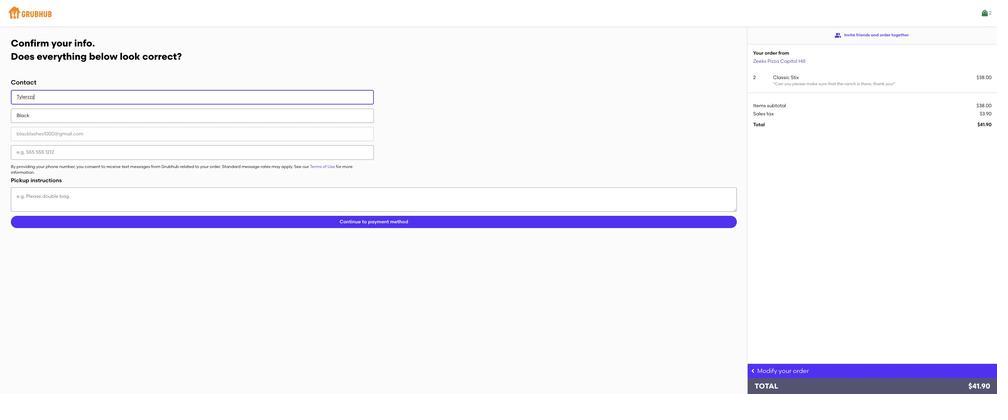 Task type: vqa. For each thing, say whether or not it's contained in the screenshot.
Married
no



Task type: describe. For each thing, give the bounding box(es) containing it.
pizza
[[768, 58, 780, 64]]

hill
[[799, 58, 806, 64]]

related
[[180, 164, 194, 169]]

2 button
[[982, 7, 992, 19]]

First name text field
[[11, 90, 374, 104]]

subtotal
[[768, 103, 787, 108]]

below
[[89, 50, 118, 62]]

1 " from the left
[[774, 82, 775, 86]]

phone
[[46, 164, 58, 169]]

2 inside button
[[990, 10, 992, 16]]

by
[[11, 164, 16, 169]]

1 vertical spatial total
[[755, 382, 779, 390]]

and
[[872, 33, 879, 37]]

invite friends and order together button
[[835, 29, 909, 41]]

tax
[[767, 111, 774, 117]]

grubhub
[[161, 164, 179, 169]]

1 vertical spatial $41.90
[[969, 382, 991, 390]]

for
[[336, 164, 342, 169]]

svg image
[[751, 368, 756, 374]]

apply.
[[281, 164, 293, 169]]

modify
[[758, 367, 778, 375]]

order inside button
[[880, 33, 891, 37]]

of
[[323, 164, 327, 169]]

correct?
[[142, 50, 182, 62]]

0 horizontal spatial from
[[151, 164, 160, 169]]

0 vertical spatial total
[[754, 122, 765, 128]]

your
[[754, 50, 764, 56]]

does
[[11, 50, 35, 62]]

stix
[[791, 75, 800, 80]]

can
[[775, 82, 784, 86]]

2 " from the left
[[894, 82, 896, 86]]

your order from zeeks pizza capitol hill
[[754, 50, 806, 64]]

Phone telephone field
[[11, 145, 374, 160]]

1 vertical spatial 2
[[754, 75, 756, 80]]

sales tax
[[754, 111, 774, 117]]

2 vertical spatial order
[[794, 367, 810, 375]]

order inside 'your order from zeeks pizza capitol hill'
[[765, 50, 778, 56]]

sure
[[819, 82, 827, 86]]

terms of use link
[[310, 164, 335, 169]]

receive
[[106, 164, 121, 169]]

text
[[122, 164, 129, 169]]

classic
[[774, 75, 790, 80]]

items subtotal
[[754, 103, 787, 108]]

thank
[[874, 82, 885, 86]]

please
[[793, 82, 806, 86]]

continue to payment method button
[[11, 216, 737, 228]]

there,
[[861, 82, 873, 86]]

0 vertical spatial $41.90
[[978, 122, 992, 128]]

standard
[[222, 164, 241, 169]]

everything
[[37, 50, 87, 62]]

see
[[294, 164, 302, 169]]

$38.00 for $38.00
[[977, 103, 992, 108]]

Email email field
[[11, 127, 374, 141]]

by providing your phone number, you consent to receive text messages from grubhub related to your order. standard message rates may apply. see our terms of use
[[11, 164, 335, 169]]

zeeks pizza capitol hill link
[[754, 58, 806, 64]]

your left order.
[[200, 164, 209, 169]]

use
[[328, 164, 335, 169]]

more
[[343, 164, 353, 169]]



Task type: locate. For each thing, give the bounding box(es) containing it.
main navigation navigation
[[0, 0, 998, 26]]

to inside button
[[362, 219, 367, 225]]

providing
[[17, 164, 35, 169]]

from inside 'your order from zeeks pizza capitol hill'
[[779, 50, 790, 56]]

order.
[[210, 164, 221, 169]]

pickup
[[11, 177, 29, 184]]

total down "modify" at right
[[755, 382, 779, 390]]

rates
[[261, 164, 271, 169]]

1 horizontal spatial you
[[785, 82, 792, 86]]

is
[[858, 82, 861, 86]]

2
[[990, 10, 992, 16], [754, 75, 756, 80]]

modify your order
[[758, 367, 810, 375]]

may
[[272, 164, 281, 169]]

items
[[754, 103, 766, 108]]

messages
[[130, 164, 150, 169]]

together
[[892, 33, 909, 37]]

total down sales
[[754, 122, 765, 128]]

for more information.
[[11, 164, 353, 175]]

your
[[51, 37, 72, 49], [36, 164, 45, 169], [200, 164, 209, 169], [779, 367, 792, 375]]

1 vertical spatial you
[[77, 164, 84, 169]]

order right "modify" at right
[[794, 367, 810, 375]]

1 vertical spatial from
[[151, 164, 160, 169]]

1 horizontal spatial order
[[794, 367, 810, 375]]

contact
[[11, 79, 36, 86]]

0 horizontal spatial order
[[765, 50, 778, 56]]

0 horizontal spatial "
[[774, 82, 775, 86]]

to
[[101, 164, 105, 169], [195, 164, 199, 169], [362, 219, 367, 225]]

our
[[303, 164, 309, 169]]

" down classic
[[774, 82, 775, 86]]

0 vertical spatial $38.00
[[977, 75, 992, 80]]

invite friends and order together
[[845, 33, 909, 37]]

that
[[828, 82, 837, 86]]

order up pizza
[[765, 50, 778, 56]]

info.
[[74, 37, 95, 49]]

from
[[779, 50, 790, 56], [151, 164, 160, 169]]

2 $38.00 from the top
[[977, 103, 992, 108]]

message
[[242, 164, 260, 169]]

1 vertical spatial order
[[765, 50, 778, 56]]

pickup instructions
[[11, 177, 62, 184]]

make
[[807, 82, 818, 86]]

instructions
[[31, 177, 62, 184]]

1 horizontal spatial from
[[779, 50, 790, 56]]

method
[[390, 219, 409, 225]]

$41.90
[[978, 122, 992, 128], [969, 382, 991, 390]]

to left receive
[[101, 164, 105, 169]]

your right "modify" at right
[[779, 367, 792, 375]]

look
[[120, 50, 140, 62]]

people icon image
[[835, 32, 842, 39]]

$3.90
[[980, 111, 992, 117]]

1 $38.00 from the top
[[977, 75, 992, 80]]

order right and in the right of the page
[[880, 33, 891, 37]]

from up zeeks pizza capitol hill link
[[779, 50, 790, 56]]

confirm your info. does everything below look correct?
[[11, 37, 182, 62]]

1 horizontal spatial to
[[195, 164, 199, 169]]

to right 'related' on the top of the page
[[195, 164, 199, 169]]

you inside $38.00 " can you please make sure that the ranch is there, thank you! "
[[785, 82, 792, 86]]

1 horizontal spatial "
[[894, 82, 896, 86]]

terms
[[310, 164, 322, 169]]

$38.00 " can you please make sure that the ranch is there, thank you! "
[[774, 75, 992, 86]]

0 horizontal spatial you
[[77, 164, 84, 169]]

your up everything at the top of the page
[[51, 37, 72, 49]]

$38.00
[[977, 75, 992, 80], [977, 103, 992, 108]]

Last name text field
[[11, 109, 374, 123]]

from left the grubhub
[[151, 164, 160, 169]]

total
[[754, 122, 765, 128], [755, 382, 779, 390]]

your inside confirm your info. does everything below look correct?
[[51, 37, 72, 49]]

continue to payment method
[[340, 219, 409, 225]]

$38.00 for $38.00 " can you please make sure that the ranch is there, thank you! "
[[977, 75, 992, 80]]

the
[[838, 82, 844, 86]]

you
[[785, 82, 792, 86], [77, 164, 84, 169]]

ranch
[[845, 82, 857, 86]]

confirm
[[11, 37, 49, 49]]

to left payment
[[362, 219, 367, 225]]

order
[[880, 33, 891, 37], [765, 50, 778, 56], [794, 367, 810, 375]]

2 horizontal spatial to
[[362, 219, 367, 225]]

$38.00 inside $38.00 " can you please make sure that the ranch is there, thank you! "
[[977, 75, 992, 80]]

classic stix
[[774, 75, 800, 80]]

you!
[[886, 82, 894, 86]]

invite
[[845, 33, 856, 37]]

sales
[[754, 111, 766, 117]]

2 horizontal spatial order
[[880, 33, 891, 37]]

friends
[[857, 33, 871, 37]]

you down classic stix
[[785, 82, 792, 86]]

0 horizontal spatial 2
[[754, 75, 756, 80]]

capitol
[[781, 58, 798, 64]]

information.
[[11, 170, 35, 175]]

0 vertical spatial you
[[785, 82, 792, 86]]

Pickup instructions text field
[[11, 187, 737, 212]]

payment
[[368, 219, 389, 225]]

number,
[[59, 164, 76, 169]]

you left consent
[[77, 164, 84, 169]]

0 vertical spatial from
[[779, 50, 790, 56]]

continue
[[340, 219, 361, 225]]

consent
[[85, 164, 100, 169]]

zeeks
[[754, 58, 767, 64]]

your left the phone
[[36, 164, 45, 169]]

0 vertical spatial order
[[880, 33, 891, 37]]

1 vertical spatial $38.00
[[977, 103, 992, 108]]

0 vertical spatial 2
[[990, 10, 992, 16]]

" right thank
[[894, 82, 896, 86]]

1 horizontal spatial 2
[[990, 10, 992, 16]]

"
[[774, 82, 775, 86], [894, 82, 896, 86]]

0 horizontal spatial to
[[101, 164, 105, 169]]



